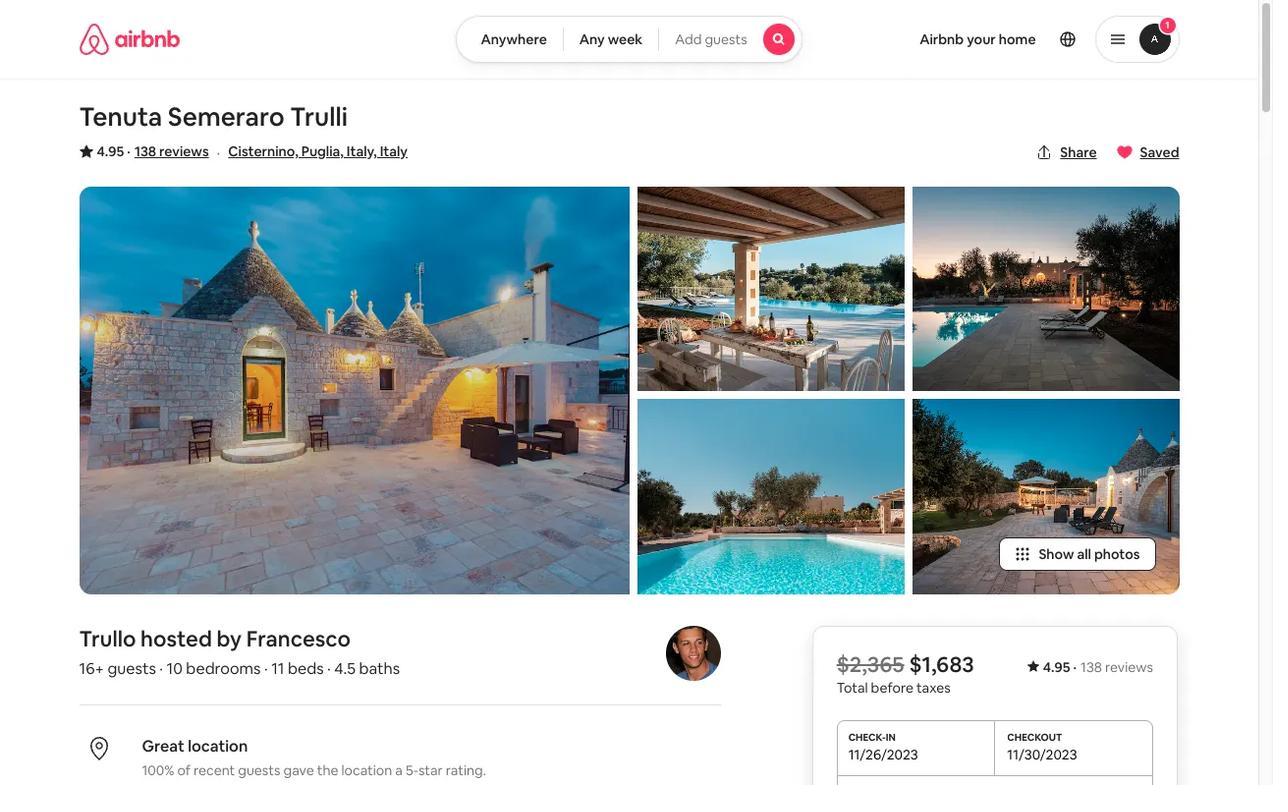 Task type: locate. For each thing, give the bounding box(es) containing it.
1 vertical spatial 138
[[1081, 659, 1103, 676]]

None search field
[[456, 16, 802, 63]]

profile element
[[826, 0, 1180, 79]]

4.95 up the 11/30/2023
[[1044, 659, 1071, 676]]

location
[[188, 736, 248, 757], [341, 762, 392, 780]]

5-
[[406, 762, 419, 780]]

· cisternino, puglia, italy, italy
[[217, 142, 408, 163]]

1 horizontal spatial guests
[[238, 762, 280, 780]]

0 horizontal spatial 4.95
[[97, 142, 124, 160]]

4.95 · 138 reviews
[[97, 142, 209, 160], [1044, 659, 1154, 676]]

guests inside button
[[705, 30, 747, 48]]

star
[[418, 762, 443, 780]]

show
[[1039, 546, 1074, 563]]

1 horizontal spatial reviews
[[1106, 659, 1154, 676]]

cisternino,
[[228, 142, 298, 160]]

11/26/2023
[[849, 746, 919, 764]]

show all photos
[[1039, 546, 1140, 563]]

0 vertical spatial 4.95 · 138 reviews
[[97, 142, 209, 160]]

1 horizontal spatial 138
[[1081, 659, 1103, 676]]

· up the 11/30/2023
[[1074, 659, 1078, 676]]

trulli
[[290, 100, 348, 134]]

0 horizontal spatial guests
[[108, 659, 156, 679]]

· left 10
[[160, 659, 163, 679]]

reviews
[[159, 142, 209, 160], [1106, 659, 1154, 676]]

great location 100% of recent guests gave the location a 5-star rating.
[[142, 736, 486, 780]]

1 vertical spatial guests
[[108, 659, 156, 679]]

1 button
[[1095, 16, 1180, 63]]

the
[[317, 762, 338, 780]]

before
[[872, 679, 914, 697]]

tenuta semeraro trulli image 3 image
[[637, 399, 904, 595]]

guests inside the trullo hosted by francesco 16+ guests · 10 bedrooms · 11 beds · 4.5 baths
[[108, 659, 156, 679]]

4.95 down tenuta
[[97, 142, 124, 160]]

learn more about the host, francesco. image
[[666, 626, 721, 681], [666, 626, 721, 681]]

0 horizontal spatial 4.95 · 138 reviews
[[97, 142, 209, 160]]

home
[[999, 30, 1036, 48]]

tenuta semeraro trulli image 4 image
[[912, 187, 1180, 391]]

location left a
[[341, 762, 392, 780]]

2 horizontal spatial guests
[[705, 30, 747, 48]]

·
[[127, 142, 131, 160], [217, 142, 220, 163], [160, 659, 163, 679], [264, 659, 268, 679], [327, 659, 331, 679], [1074, 659, 1078, 676]]

great
[[142, 736, 184, 757]]

1 horizontal spatial 4.95 · 138 reviews
[[1044, 659, 1154, 676]]

share
[[1061, 143, 1097, 161]]

0 horizontal spatial reviews
[[159, 142, 209, 160]]

trullo hosted by francesco 16+ guests · 10 bedrooms · 11 beds · 4.5 baths
[[79, 625, 400, 679]]

airbnb
[[920, 30, 964, 48]]

guests left gave
[[238, 762, 280, 780]]

138
[[134, 142, 156, 160], [1081, 659, 1103, 676]]

italy
[[380, 142, 408, 160]]

week
[[608, 30, 643, 48]]

tenuta semeraro trulli image 2 image
[[637, 187, 904, 391]]

0 vertical spatial 4.95
[[97, 142, 124, 160]]

· left 11
[[264, 659, 268, 679]]

airbnb your home link
[[908, 19, 1048, 60]]

$1,683
[[910, 651, 975, 678]]

0 vertical spatial reviews
[[159, 142, 209, 160]]

your
[[967, 30, 996, 48]]

location up "recent"
[[188, 736, 248, 757]]

tenuta
[[79, 100, 162, 134]]

1 horizontal spatial location
[[341, 762, 392, 780]]

tenuta semeraro trulli
[[79, 100, 348, 134]]

11
[[271, 659, 284, 679]]

· down tenuta semeraro trulli
[[217, 142, 220, 163]]

2 vertical spatial guests
[[238, 762, 280, 780]]

16+
[[79, 659, 104, 679]]

add
[[675, 30, 702, 48]]

0 vertical spatial 138
[[134, 142, 156, 160]]

by francesco
[[217, 625, 351, 653]]

0 horizontal spatial location
[[188, 736, 248, 757]]

guests
[[705, 30, 747, 48], [108, 659, 156, 679], [238, 762, 280, 780]]

guests right 'add'
[[705, 30, 747, 48]]

rating.
[[446, 762, 486, 780]]

4.5
[[334, 659, 356, 679]]

guests down trullo
[[108, 659, 156, 679]]

10
[[167, 659, 183, 679]]

1 vertical spatial location
[[341, 762, 392, 780]]

1 horizontal spatial 4.95
[[1044, 659, 1071, 676]]

0 vertical spatial guests
[[705, 30, 747, 48]]

4.95
[[97, 142, 124, 160], [1044, 659, 1071, 676]]



Task type: describe. For each thing, give the bounding box(es) containing it.
1
[[1166, 19, 1170, 31]]

cisternino, puglia, italy, italy button
[[228, 140, 408, 163]]

show all photos button
[[1000, 538, 1156, 571]]

1 vertical spatial 4.95 · 138 reviews
[[1044, 659, 1154, 676]]

recent
[[194, 762, 235, 780]]

saved button
[[1109, 136, 1187, 169]]

anywhere button
[[456, 16, 564, 63]]

tenuta semeraro trulli image 5 image
[[912, 399, 1180, 595]]

1 vertical spatial reviews
[[1106, 659, 1154, 676]]

airbnb your home
[[920, 30, 1036, 48]]

anywhere
[[481, 30, 547, 48]]

any week
[[580, 30, 643, 48]]

· left 4.5
[[327, 659, 331, 679]]

puglia,
[[301, 142, 344, 160]]

· down tenuta
[[127, 142, 131, 160]]

add guests button
[[659, 16, 802, 63]]

none search field containing anywhere
[[456, 16, 802, 63]]

$2,365
[[837, 651, 905, 678]]

italy,
[[347, 142, 377, 160]]

saved
[[1140, 143, 1180, 161]]

0 horizontal spatial 138
[[134, 142, 156, 160]]

beds
[[288, 659, 324, 679]]

baths
[[359, 659, 400, 679]]

total
[[837, 679, 869, 697]]

100%
[[142, 762, 174, 780]]

add guests
[[675, 30, 747, 48]]

0 vertical spatial location
[[188, 736, 248, 757]]

trullo
[[79, 625, 136, 653]]

11/30/2023
[[1008, 746, 1078, 764]]

tenuta semeraro trulli image 1 image
[[79, 187, 629, 595]]

1 vertical spatial 4.95
[[1044, 659, 1071, 676]]

guests inside great location 100% of recent guests gave the location a 5-star rating.
[[238, 762, 280, 780]]

photos
[[1095, 546, 1140, 563]]

any week button
[[563, 16, 660, 63]]

taxes
[[917, 679, 951, 697]]

138 reviews button
[[134, 141, 209, 161]]

hosted
[[141, 625, 212, 653]]

gave
[[283, 762, 314, 780]]

any
[[580, 30, 605, 48]]

bedrooms
[[186, 659, 261, 679]]

share button
[[1029, 136, 1105, 169]]

$2,365 $1,683 total before taxes
[[837, 651, 975, 697]]

all
[[1077, 546, 1092, 563]]

a
[[395, 762, 403, 780]]

of
[[177, 762, 191, 780]]

semeraro
[[168, 100, 285, 134]]



Task type: vqa. For each thing, say whether or not it's contained in the screenshot.
PHOTOS
yes



